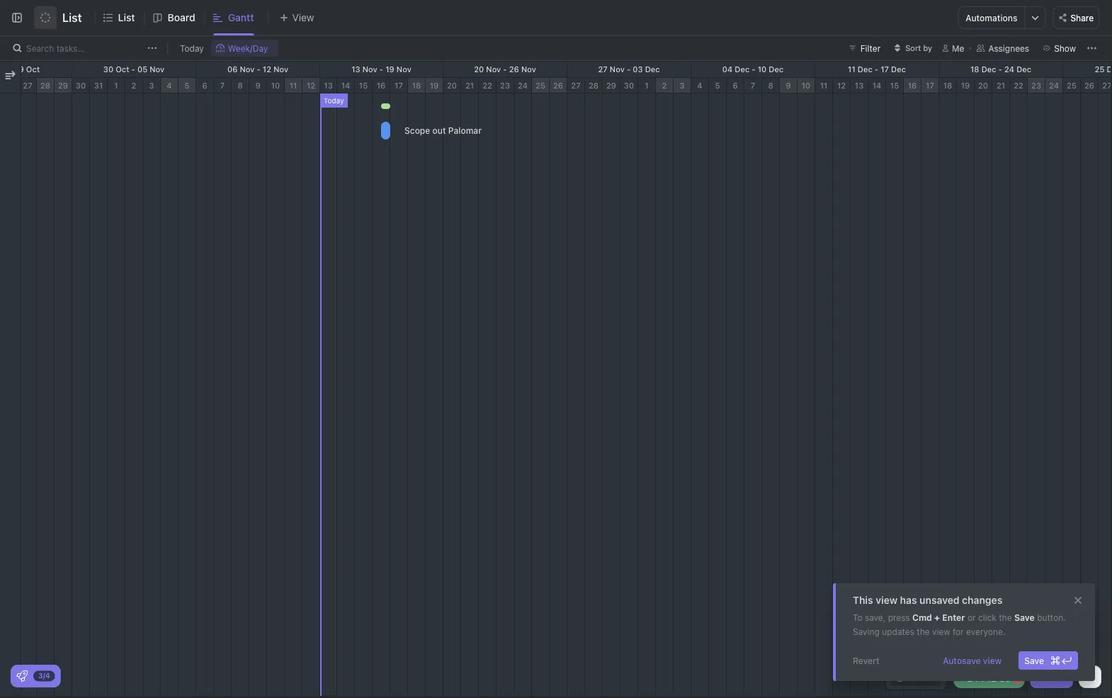 Task type: locate. For each thing, give the bounding box(es) containing it.
2 nov from the left
[[240, 65, 255, 74]]

1 horizontal spatial 20 element
[[975, 78, 993, 94]]

0 horizontal spatial 17
[[395, 81, 403, 90]]

7 down '04 dec - 10 dec'
[[751, 81, 755, 90]]

0 horizontal spatial 12 element
[[303, 78, 320, 94]]

29 for 1st 29 element
[[58, 81, 68, 90]]

1 horizontal spatial 1
[[645, 81, 649, 90]]

1 horizontal spatial 26 element
[[1081, 78, 1099, 94]]

1
[[114, 81, 118, 90], [645, 81, 649, 90]]

tree grid
[[0, 62, 21, 696]]

17 down filter at top right
[[881, 65, 889, 74]]

26 element
[[550, 78, 568, 94], [1081, 78, 1099, 94]]

15 element down 13 nov - 19 nov
[[355, 78, 373, 94]]

the down the cmd
[[917, 627, 930, 637]]

11 down 11 dec - 17 dec element
[[820, 81, 828, 90]]

- for 05
[[131, 65, 135, 74]]

2 25 element from the left
[[1063, 78, 1081, 94]]

2 down 30 oct - 05 nov
[[131, 81, 136, 90]]

row group
[[0, 94, 21, 696]]

04 dec - 10 dec
[[722, 65, 784, 74]]

13 nov - 19 nov element
[[320, 62, 444, 77]]

14 for first 14 "element" from right
[[873, 81, 882, 90]]

30 left the "oct"
[[103, 65, 113, 74]]

18 down assignees button
[[971, 65, 980, 74]]

 image
[[5, 70, 15, 80]]

list
[[62, 11, 82, 24], [118, 12, 135, 23]]

0 horizontal spatial 19
[[386, 65, 394, 74]]

view inside button
[[983, 656, 1002, 666]]

1 horizontal spatial 10
[[758, 65, 767, 74]]

18 element down 13 nov - 19 nov element
[[408, 78, 426, 94]]

by
[[923, 44, 932, 53]]

2 dec from the left
[[735, 65, 750, 74]]

share button
[[1053, 6, 1100, 29]]

6 down today button
[[202, 81, 207, 90]]

1 horizontal spatial 16
[[908, 81, 917, 90]]

27 element
[[19, 78, 37, 94], [568, 78, 585, 94], [1099, 78, 1112, 94]]

11 element down "06 nov - 12 nov" element
[[285, 78, 303, 94]]

21 for first 21 element from the left
[[465, 81, 474, 90]]

27 down '27 nov - 03 dec' element
[[571, 81, 581, 90]]

- inside 'element'
[[999, 65, 1002, 74]]

13 element
[[320, 78, 337, 94], [851, 78, 869, 94]]

2 horizontal spatial 10
[[802, 81, 811, 90]]

30
[[103, 65, 113, 74], [76, 81, 86, 90], [624, 81, 634, 90]]

26
[[509, 65, 519, 74], [553, 81, 563, 90], [1085, 81, 1095, 90]]

0 horizontal spatial 8
[[238, 81, 243, 90]]

22 down 18 dec - 24 dec 'element'
[[1014, 81, 1024, 90]]

2 24 element from the left
[[1046, 78, 1063, 94]]

sort by button
[[889, 40, 937, 57]]

button.
[[1037, 613, 1066, 623]]

17 down "by"
[[926, 81, 934, 90]]

31 element
[[90, 78, 108, 94]]

25 left d
[[1095, 65, 1105, 74]]

11
[[848, 65, 856, 74], [290, 81, 297, 90], [820, 81, 828, 90]]

1 21 from the left
[[465, 81, 474, 90]]

1 horizontal spatial 25
[[1067, 81, 1077, 90]]

1 horizontal spatial 9
[[786, 81, 791, 90]]

0 horizontal spatial 25
[[536, 81, 546, 90]]

17
[[881, 65, 889, 74], [395, 81, 403, 90], [926, 81, 934, 90]]

out
[[433, 126, 446, 136]]

5 - from the left
[[627, 65, 631, 74]]

2 23 element from the left
[[1028, 78, 1046, 94]]

2 horizontal spatial view
[[983, 656, 1002, 666]]

16 for 1st the 16 element
[[377, 81, 386, 90]]

today down 13 nov - 19 nov element
[[324, 96, 344, 105]]

27 down d
[[1103, 81, 1112, 90]]

12 element down "06 nov - 12 nov" element
[[303, 78, 320, 94]]

save
[[1014, 613, 1035, 623], [1025, 656, 1044, 666]]

16 element down sort by dropdown button
[[904, 78, 922, 94]]

7
[[220, 81, 225, 90], [751, 81, 755, 90]]

1 horizontal spatial 14
[[873, 81, 882, 90]]

30 element
[[72, 78, 90, 94], [621, 78, 638, 94]]

0 horizontal spatial 15 element
[[355, 78, 373, 94]]

2 horizontal spatial 30
[[624, 81, 634, 90]]

06 nov - 12 nov
[[227, 65, 288, 74]]

25 element
[[532, 78, 550, 94], [1063, 78, 1081, 94]]

0 horizontal spatial 13 element
[[320, 78, 337, 94]]

27
[[598, 65, 608, 74], [23, 81, 32, 90], [571, 81, 581, 90], [1103, 81, 1112, 90]]

filter
[[861, 43, 881, 53]]

1 16 element from the left
[[373, 78, 390, 94]]

list up 'search tasks...' 'text box' in the left of the page
[[118, 12, 135, 23]]

11 element down 11 dec - 17 dec element
[[815, 78, 833, 94]]

29 element
[[55, 78, 72, 94], [603, 78, 621, 94]]

0 horizontal spatial 22
[[483, 81, 492, 90]]

5 nov from the left
[[397, 65, 412, 74]]

1 22 from the left
[[483, 81, 492, 90]]

0 horizontal spatial 29
[[58, 81, 68, 90]]

1 horizontal spatial 15 element
[[886, 78, 904, 94]]

0 horizontal spatial 3
[[149, 81, 154, 90]]

0 horizontal spatial 29 element
[[55, 78, 72, 94]]

27 element down d
[[1099, 78, 1112, 94]]

1 16 from the left
[[377, 81, 386, 90]]

4 nov from the left
[[363, 65, 377, 74]]

1 23 from the left
[[500, 81, 510, 90]]

25 element down 20 nov - 26 nov element
[[532, 78, 550, 94]]

244:12:36
[[967, 673, 1011, 684]]

dec
[[645, 65, 660, 74], [735, 65, 750, 74], [769, 65, 784, 74], [858, 65, 873, 74], [891, 65, 906, 74], [982, 65, 997, 74], [1017, 65, 1032, 74]]

2 4 from the left
[[697, 81, 703, 90]]

1 horizontal spatial 11
[[820, 81, 828, 90]]

10 for second 10 element from the right
[[271, 81, 280, 90]]

1 horizontal spatial view
[[932, 627, 950, 637]]

2 horizontal spatial 13
[[855, 81, 864, 90]]

0 horizontal spatial 24 element
[[514, 78, 532, 94]]

11 down "filter" dropdown button
[[848, 65, 856, 74]]

2 horizontal spatial 18
[[971, 65, 980, 74]]

today
[[180, 43, 204, 53], [324, 96, 344, 105]]

press
[[888, 613, 910, 623]]

2 14 from the left
[[873, 81, 882, 90]]

0 horizontal spatial 11 element
[[285, 78, 303, 94]]

view up 244:12:36
[[983, 656, 1002, 666]]

2 28 from the left
[[589, 81, 599, 90]]

2 9 from the left
[[786, 81, 791, 90]]

24 down 20 nov - 26 nov element
[[518, 81, 528, 90]]

1 horizontal spatial 22
[[1014, 81, 1024, 90]]

1 horizontal spatial 6
[[733, 81, 738, 90]]

0 horizontal spatial 9
[[255, 81, 260, 90]]

20 element up scope out palomar
[[444, 78, 461, 94]]

1 horizontal spatial 5
[[715, 81, 720, 90]]

1 horizontal spatial 21 element
[[993, 78, 1010, 94]]

17 element
[[390, 78, 408, 94], [922, 78, 939, 94]]

8 - from the left
[[999, 65, 1002, 74]]

2 horizontal spatial 26
[[1085, 81, 1095, 90]]

30 oct - 05 nov
[[103, 65, 165, 74]]

2 21 element from the left
[[993, 78, 1010, 94]]

17 element down 13 nov - 19 nov element
[[390, 78, 408, 94]]

1 horizontal spatial today
[[324, 96, 344, 105]]

view button
[[268, 9, 319, 27]]

0 vertical spatial today
[[180, 43, 204, 53]]

2 27 element from the left
[[568, 78, 585, 94]]

17 for 1st 17 element
[[395, 81, 403, 90]]

4 down 04 dec - 10 dec element
[[697, 81, 703, 90]]

1 horizontal spatial 7
[[751, 81, 755, 90]]

28 element
[[37, 78, 55, 94], [585, 78, 603, 94]]

20 element
[[444, 78, 461, 94], [975, 78, 993, 94]]

20 up palomar
[[474, 65, 484, 74]]

1 horizontal spatial 23
[[1032, 81, 1041, 90]]

26 element down 25 dec - 31 dec element
[[1081, 78, 1099, 94]]

1 horizontal spatial 3
[[680, 81, 685, 90]]

2 18 element from the left
[[939, 78, 957, 94]]

28 down the 23 oct - 29 oct element
[[40, 81, 50, 90]]

17 down 13 nov - 19 nov element
[[395, 81, 403, 90]]

revert
[[853, 656, 880, 666]]

13 element down 11 dec - 17 dec
[[851, 78, 869, 94]]

2 30 element from the left
[[621, 78, 638, 94]]

16 element down 13 nov - 19 nov
[[373, 78, 390, 94]]

column header
[[0, 62, 21, 93]]

2 29 from the left
[[606, 81, 616, 90]]

24 element down 20 nov - 26 nov element
[[514, 78, 532, 94]]

27 element down '27 nov - 03 dec' element
[[568, 78, 585, 94]]

0 horizontal spatial 5
[[185, 81, 190, 90]]

0 horizontal spatial view
[[876, 595, 898, 606]]

11 element
[[285, 78, 303, 94], [815, 78, 833, 94]]

1 horizontal spatial 27 element
[[568, 78, 585, 94]]

- for 10
[[752, 65, 756, 74]]

10 for first 10 element from the right
[[802, 81, 811, 90]]

the
[[999, 613, 1012, 623], [917, 627, 930, 637]]

2 6 from the left
[[733, 81, 738, 90]]

autosave view
[[943, 656, 1002, 666]]

20 nov - 26 nov
[[474, 65, 536, 74]]

10
[[758, 65, 767, 74], [271, 81, 280, 90], [802, 81, 811, 90]]

18 inside 'element'
[[971, 65, 980, 74]]

4 - from the left
[[503, 65, 507, 74]]

0 horizontal spatial 26 element
[[550, 78, 568, 94]]

24 down assignees
[[1005, 65, 1015, 74]]

+
[[935, 613, 940, 623]]

0 horizontal spatial 20
[[447, 81, 457, 90]]

20 down 18 dec - 24 dec
[[978, 81, 988, 90]]

20 element down 18 dec - 24 dec
[[975, 78, 993, 94]]

14 down 11 dec - 17 dec
[[873, 81, 882, 90]]

1 horizontal spatial 12
[[307, 81, 315, 90]]

28 for 1st 28 'element' from left
[[40, 81, 50, 90]]

12
[[263, 65, 271, 74], [307, 81, 315, 90], [837, 81, 846, 90]]

everyone.
[[966, 627, 1006, 637]]

assignees
[[989, 43, 1030, 53]]

20 up scope out palomar
[[447, 81, 457, 90]]

04
[[722, 65, 733, 74]]

13 for second 13 "element" from left
[[855, 81, 864, 90]]

3 dec from the left
[[769, 65, 784, 74]]

today inside button
[[180, 43, 204, 53]]

2 3 from the left
[[680, 81, 685, 90]]

0 horizontal spatial 10 element
[[267, 78, 285, 94]]

1 horizontal spatial 24 element
[[1046, 78, 1063, 94]]

27 inside 25 d 27
[[23, 81, 32, 90]]

11 for 11 dec - 17 dec
[[848, 65, 856, 74]]

16 down 13 nov - 19 nov
[[377, 81, 386, 90]]

1 11 element from the left
[[285, 78, 303, 94]]

23 down 18 dec - 24 dec 'element'
[[1032, 81, 1041, 90]]

2 horizontal spatial 11
[[848, 65, 856, 74]]

14 element down 13 nov - 19 nov
[[337, 78, 355, 94]]

23 element
[[497, 78, 514, 94], [1028, 78, 1046, 94]]

save down button.
[[1025, 656, 1044, 666]]

25 dec - 31 dec element
[[1063, 62, 1112, 77]]

view for this
[[876, 595, 898, 606]]

0 horizontal spatial 7
[[220, 81, 225, 90]]

16 element
[[373, 78, 390, 94], [904, 78, 922, 94]]

1 19 element from the left
[[426, 78, 444, 94]]

1 horizontal spatial 17 element
[[922, 78, 939, 94]]

0 vertical spatial view
[[876, 595, 898, 606]]

0 horizontal spatial 6
[[202, 81, 207, 90]]

18 down me button
[[943, 81, 952, 90]]

27 element down the 23 oct - 29 oct element
[[19, 78, 37, 94]]

view
[[876, 595, 898, 606], [932, 627, 950, 637], [983, 656, 1002, 666]]

30 down 27 nov - 03 dec
[[624, 81, 634, 90]]

1 horizontal spatial 25 element
[[1063, 78, 1081, 94]]

0 horizontal spatial 16 element
[[373, 78, 390, 94]]

4
[[167, 81, 172, 90], [697, 81, 703, 90]]

27 left 03
[[598, 65, 608, 74]]

9
[[255, 81, 260, 90], [786, 81, 791, 90]]

18
[[971, 65, 980, 74], [412, 81, 421, 90], [943, 81, 952, 90]]

view down +
[[932, 627, 950, 637]]

2 16 from the left
[[908, 81, 917, 90]]

27 inside '27 nov - 03 dec' element
[[598, 65, 608, 74]]

1 horizontal spatial 18
[[943, 81, 952, 90]]

28 element down the 23 oct - 29 oct element
[[37, 78, 55, 94]]

0 horizontal spatial 1
[[114, 81, 118, 90]]

7 - from the left
[[875, 65, 879, 74]]

0 horizontal spatial list
[[62, 11, 82, 24]]

22 element down 18 dec - 24 dec 'element'
[[1010, 78, 1028, 94]]

2 17 element from the left
[[922, 78, 939, 94]]

0 horizontal spatial 26
[[509, 65, 519, 74]]

2 horizontal spatial 19
[[961, 81, 970, 90]]

3 - from the left
[[380, 65, 383, 74]]

d
[[1107, 65, 1112, 74]]

2 21 from the left
[[997, 81, 1005, 90]]

06
[[227, 65, 238, 74]]

1 horizontal spatial 28 element
[[585, 78, 603, 94]]

1 14 from the left
[[341, 81, 350, 90]]

1 8 from the left
[[238, 81, 243, 90]]

30 element left 31
[[72, 78, 90, 94]]

2 - from the left
[[257, 65, 261, 74]]

1 5 from the left
[[185, 81, 190, 90]]

3
[[149, 81, 154, 90], [680, 81, 685, 90]]

13
[[352, 65, 360, 74], [324, 81, 333, 90], [855, 81, 864, 90]]

0 horizontal spatial 16
[[377, 81, 386, 90]]

autosave view button
[[937, 652, 1008, 670]]

this view has unsaved changes to save, press cmd + enter or click the save button. saving updates the view for everyone.
[[853, 595, 1066, 637]]

0 horizontal spatial 23
[[500, 81, 510, 90]]

2 horizontal spatial 12
[[837, 81, 846, 90]]

assignees button
[[970, 40, 1036, 57]]

28 down 27 nov - 03 dec
[[589, 81, 599, 90]]

21 element down 20 nov - 26 nov
[[461, 78, 479, 94]]

1 15 from the left
[[359, 81, 368, 90]]

19 element down the me
[[957, 78, 975, 94]]

10 down "06 nov - 12 nov" element
[[271, 81, 280, 90]]

1 vertical spatial view
[[932, 627, 950, 637]]

0 horizontal spatial 20 element
[[444, 78, 461, 94]]

13 for first 13 "element"
[[324, 81, 333, 90]]

25 element down 25 dec - 31 dec element
[[1063, 78, 1081, 94]]

save button
[[1019, 652, 1078, 670]]

29 down 27 nov - 03 dec
[[606, 81, 616, 90]]

1 18 element from the left
[[408, 78, 426, 94]]

15
[[359, 81, 368, 90], [890, 81, 899, 90]]

0 horizontal spatial 23 element
[[497, 78, 514, 94]]

1 15 element from the left
[[355, 78, 373, 94]]

21
[[465, 81, 474, 90], [997, 81, 1005, 90]]

the right click
[[999, 613, 1012, 623]]

10 element
[[267, 78, 285, 94], [798, 78, 815, 94]]

saving
[[853, 627, 880, 637]]

- for 19
[[380, 65, 383, 74]]

2 down '27 nov - 03 dec' element
[[662, 81, 667, 90]]

23 element down 20 nov - 26 nov element
[[497, 78, 514, 94]]

0 horizontal spatial 11
[[290, 81, 297, 90]]

list up the tasks...
[[62, 11, 82, 24]]

24
[[1005, 65, 1015, 74], [518, 81, 528, 90], [1049, 81, 1059, 90]]

11 for second 11 "element" from left
[[820, 81, 828, 90]]

15 down 11 dec - 17 dec element
[[890, 81, 899, 90]]

1 7 from the left
[[220, 81, 225, 90]]

0 horizontal spatial 10
[[271, 81, 280, 90]]

12 element
[[303, 78, 320, 94], [833, 78, 851, 94]]

1 horizontal spatial 29
[[606, 81, 616, 90]]

10 down 04 dec - 10 dec element
[[802, 81, 811, 90]]

1 21 element from the left
[[461, 78, 479, 94]]

29 element down 27 nov - 03 dec
[[603, 78, 621, 94]]

1 horizontal spatial 10 element
[[798, 78, 815, 94]]

0 horizontal spatial 12
[[263, 65, 271, 74]]

7 down "06 nov - 12 nov" element
[[220, 81, 225, 90]]

0 horizontal spatial 28
[[40, 81, 50, 90]]

save left button.
[[1014, 613, 1035, 623]]

1 6 from the left
[[202, 81, 207, 90]]

5
[[185, 81, 190, 90], [715, 81, 720, 90]]

0 horizontal spatial today
[[180, 43, 204, 53]]

8 down 06
[[238, 81, 243, 90]]

6
[[202, 81, 207, 90], [733, 81, 738, 90]]

21 element
[[461, 78, 479, 94], [993, 78, 1010, 94]]

27 down the 23 oct - 29 oct element
[[23, 81, 32, 90]]

2 26 element from the left
[[1081, 78, 1099, 94]]

24 down show dropdown button
[[1049, 81, 1059, 90]]

1 29 from the left
[[58, 81, 68, 90]]

21 element down 18 dec - 24 dec 'element'
[[993, 78, 1010, 94]]

10 element down "06 nov - 12 nov" element
[[267, 78, 285, 94]]

5 down today button
[[185, 81, 190, 90]]

oct
[[116, 65, 129, 74]]

2 14 element from the left
[[869, 78, 886, 94]]

1 horizontal spatial 20
[[474, 65, 484, 74]]

12 right 06
[[263, 65, 271, 74]]

2 horizontal spatial 17
[[926, 81, 934, 90]]

1 horizontal spatial the
[[999, 613, 1012, 623]]

21 down 20 nov - 26 nov element
[[465, 81, 474, 90]]

2 10 element from the left
[[798, 78, 815, 94]]

3 down 30 oct - 05 nov element
[[149, 81, 154, 90]]

28
[[40, 81, 50, 90], [589, 81, 599, 90]]

13 nov - 19 nov
[[352, 65, 412, 74]]

23 down 20 nov - 26 nov
[[500, 81, 510, 90]]

6 - from the left
[[752, 65, 756, 74]]

1 horizontal spatial 19 element
[[957, 78, 975, 94]]

click
[[978, 613, 997, 623]]

search tasks...
[[26, 43, 85, 53]]

2 8 from the left
[[768, 81, 773, 90]]

1 horizontal spatial 8
[[768, 81, 773, 90]]

18 down 13 nov - 19 nov element
[[412, 81, 421, 90]]

1 horizontal spatial 26
[[553, 81, 563, 90]]

16
[[377, 81, 386, 90], [908, 81, 917, 90]]

today down board link
[[180, 43, 204, 53]]

1 horizontal spatial 2
[[662, 81, 667, 90]]

19 element up out
[[426, 78, 444, 94]]

1 horizontal spatial 12 element
[[833, 78, 851, 94]]

1 horizontal spatial list
[[118, 12, 135, 23]]

0 horizontal spatial 21
[[465, 81, 474, 90]]

1 10 element from the left
[[267, 78, 285, 94]]

0 horizontal spatial 13
[[324, 81, 333, 90]]

1 17 element from the left
[[390, 78, 408, 94]]

19 element
[[426, 78, 444, 94], [957, 78, 975, 94]]

18 element down me button
[[939, 78, 957, 94]]

12 down "06 nov - 12 nov" element
[[307, 81, 315, 90]]

0 horizontal spatial the
[[917, 627, 930, 637]]

25 inside 25 d 27
[[1095, 65, 1105, 74]]

share
[[1071, 13, 1094, 23]]

0 horizontal spatial 14
[[341, 81, 350, 90]]

11 down "06 nov - 12 nov" element
[[290, 81, 297, 90]]

15 element down 11 dec - 17 dec element
[[886, 78, 904, 94]]

8 down 04 dec - 10 dec element
[[768, 81, 773, 90]]

1 horizontal spatial 24
[[1005, 65, 1015, 74]]

8
[[238, 81, 243, 90], [768, 81, 773, 90]]

25 down 25 dec - 31 dec element
[[1067, 81, 1077, 90]]

0 horizontal spatial 19 element
[[426, 78, 444, 94]]

0 horizontal spatial 27 element
[[19, 78, 37, 94]]

1 horizontal spatial 29 element
[[603, 78, 621, 94]]

view up save,
[[876, 595, 898, 606]]

12 element down 11 dec - 17 dec
[[833, 78, 851, 94]]

2 horizontal spatial 27 element
[[1099, 78, 1112, 94]]

22 down 20 nov - 26 nov
[[483, 81, 492, 90]]

22 element
[[479, 78, 497, 94], [1010, 78, 1028, 94]]

0 horizontal spatial 28 element
[[37, 78, 55, 94]]

1 14 element from the left
[[337, 78, 355, 94]]

30 element down '27 nov - 03 dec' element
[[621, 78, 638, 94]]

15 element
[[355, 78, 373, 94], [886, 78, 904, 94]]

24 element
[[514, 78, 532, 94], [1046, 78, 1063, 94]]

1 28 from the left
[[40, 81, 50, 90]]

1 horizontal spatial 16 element
[[904, 78, 922, 94]]

0 horizontal spatial 15
[[359, 81, 368, 90]]

19
[[386, 65, 394, 74], [430, 81, 439, 90], [961, 81, 970, 90]]

14
[[341, 81, 350, 90], [873, 81, 882, 90]]

1 horizontal spatial 23 element
[[1028, 78, 1046, 94]]

26 inside 20 nov - 26 nov element
[[509, 65, 519, 74]]

enter
[[942, 613, 965, 623]]

2 23 from the left
[[1032, 81, 1041, 90]]

22
[[483, 81, 492, 90], [1014, 81, 1024, 90]]

28 for 1st 28 'element' from right
[[589, 81, 599, 90]]

10 element down 04 dec - 10 dec element
[[798, 78, 815, 94]]

06 nov - 12 nov element
[[196, 62, 320, 77]]

1 29 element from the left
[[55, 78, 72, 94]]

3 down '27 nov - 03 dec' element
[[680, 81, 685, 90]]

14 element
[[337, 78, 355, 94], [869, 78, 886, 94]]

29 element down the 23 oct - 29 oct element
[[55, 78, 72, 94]]

29
[[58, 81, 68, 90], [606, 81, 616, 90]]

2 11 element from the left
[[815, 78, 833, 94]]

9 down 04 dec - 10 dec element
[[786, 81, 791, 90]]

- for 26
[[503, 65, 507, 74]]

18 element
[[408, 78, 426, 94], [939, 78, 957, 94]]

2
[[131, 81, 136, 90], [662, 81, 667, 90]]

15 down 13 nov - 19 nov
[[359, 81, 368, 90]]

1 horizontal spatial 22 element
[[1010, 78, 1028, 94]]

14 down 13 nov - 19 nov element
[[341, 81, 350, 90]]

17 element down "by"
[[922, 78, 939, 94]]

26 element down 20 nov - 26 nov element
[[550, 78, 568, 94]]

20
[[474, 65, 484, 74], [447, 81, 457, 90], [978, 81, 988, 90]]

1 - from the left
[[131, 65, 135, 74]]



Task type: describe. For each thing, give the bounding box(es) containing it.
2 12 element from the left
[[833, 78, 851, 94]]

show
[[1054, 43, 1076, 53]]

save inside this view has unsaved changes to save, press cmd + enter or click the save button. saving updates the view for everyone.
[[1014, 613, 1035, 623]]

3 27 element from the left
[[1099, 78, 1112, 94]]

13 for 13 nov - 19 nov
[[352, 65, 360, 74]]

1 22 element from the left
[[479, 78, 497, 94]]

for
[[953, 627, 964, 637]]

- for 17
[[875, 65, 879, 74]]

1 30 element from the left
[[72, 78, 90, 94]]

3/4
[[38, 672, 50, 680]]

sort
[[906, 44, 921, 53]]

1 horizontal spatial 17
[[881, 65, 889, 74]]

1 13 element from the left
[[320, 78, 337, 94]]

2 22 from the left
[[1014, 81, 1024, 90]]

4 dec from the left
[[858, 65, 873, 74]]

14 for second 14 "element" from the right
[[341, 81, 350, 90]]

list link
[[118, 0, 141, 35]]

16 for 1st the 16 element from the right
[[908, 81, 917, 90]]

8 nov from the left
[[610, 65, 625, 74]]

revert button
[[847, 652, 885, 670]]

2 16 element from the left
[[904, 78, 922, 94]]

31
[[94, 81, 103, 90]]

05
[[137, 65, 147, 74]]

1 dec from the left
[[645, 65, 660, 74]]

18 dec - 24 dec
[[971, 65, 1032, 74]]

2 7 from the left
[[751, 81, 755, 90]]

sort by
[[906, 44, 932, 53]]

7 dec from the left
[[1017, 65, 1032, 74]]

scope
[[405, 126, 430, 136]]

0 horizontal spatial 24
[[518, 81, 528, 90]]

17 for first 17 element from right
[[926, 81, 934, 90]]

onboarding checklist button image
[[16, 671, 28, 682]]

2 1 from the left
[[645, 81, 649, 90]]

1 horizontal spatial 30
[[103, 65, 113, 74]]

2 5 from the left
[[715, 81, 720, 90]]

automations
[[966, 13, 1018, 23]]

save inside "button"
[[1025, 656, 1044, 666]]

1 2 from the left
[[131, 81, 136, 90]]

list inside list button
[[62, 11, 82, 24]]

6 nov from the left
[[486, 65, 501, 74]]

view
[[292, 12, 314, 23]]

2 horizontal spatial 20
[[978, 81, 988, 90]]

1 27 element from the left
[[19, 78, 37, 94]]

autosave
[[943, 656, 981, 666]]

27 nov - 03 dec
[[598, 65, 660, 74]]

29 for first 29 element from right
[[606, 81, 616, 90]]

this
[[853, 595, 873, 606]]

11 dec - 17 dec element
[[815, 62, 939, 77]]

7 nov from the left
[[521, 65, 536, 74]]

20 inside 20 nov - 26 nov element
[[474, 65, 484, 74]]

2 2 from the left
[[662, 81, 667, 90]]

27 nov - 03 dec element
[[568, 62, 691, 77]]

me
[[952, 43, 965, 53]]

0 horizontal spatial 30
[[76, 81, 86, 90]]

- for 24
[[999, 65, 1002, 74]]

tasks...
[[56, 43, 85, 53]]

1 nov from the left
[[150, 65, 165, 74]]

25 d 27
[[23, 65, 1112, 90]]

2 22 element from the left
[[1010, 78, 1028, 94]]

5 dec from the left
[[891, 65, 906, 74]]

2 15 from the left
[[890, 81, 899, 90]]

18 for 2nd 18 element from the right
[[412, 81, 421, 90]]

show button
[[1039, 40, 1080, 57]]

23 oct - 29 oct element
[[0, 62, 72, 77]]

04 dec - 10 dec element
[[691, 62, 815, 77]]

search
[[26, 43, 54, 53]]

1 23 element from the left
[[497, 78, 514, 94]]

has
[[900, 595, 917, 606]]

unsaved
[[920, 595, 960, 606]]

03
[[633, 65, 643, 74]]

11 dec - 17 dec
[[848, 65, 906, 74]]

1 4 from the left
[[167, 81, 172, 90]]

cmd
[[913, 613, 932, 623]]

19 for first 19 element from right
[[961, 81, 970, 90]]

scope out palomar
[[405, 126, 482, 136]]

to
[[853, 613, 863, 623]]

- for 12
[[257, 65, 261, 74]]

20 nov - 26 nov element
[[444, 62, 568, 77]]

1 20 element from the left
[[444, 78, 461, 94]]

19 for first 19 element from left
[[430, 81, 439, 90]]

board link
[[168, 0, 201, 35]]

18 dec - 24 dec element
[[939, 62, 1063, 77]]

11 for 2nd 11 "element" from right
[[290, 81, 297, 90]]

1 9 from the left
[[255, 81, 260, 90]]

3 nov from the left
[[274, 65, 288, 74]]

1 12 element from the left
[[303, 78, 320, 94]]

1 24 element from the left
[[514, 78, 532, 94]]

list button
[[57, 2, 82, 33]]

task
[[1049, 672, 1068, 682]]

save,
[[865, 613, 886, 623]]

2 29 element from the left
[[603, 78, 621, 94]]

30 oct - 05 nov element
[[72, 62, 196, 77]]

me button
[[937, 40, 970, 57]]

2 20 element from the left
[[975, 78, 993, 94]]

2 19 element from the left
[[957, 78, 975, 94]]

view for autosave
[[983, 656, 1002, 666]]

2 horizontal spatial 24
[[1049, 81, 1059, 90]]

gantt
[[228, 12, 254, 23]]

changes
[[962, 595, 1003, 606]]

list inside list link
[[118, 12, 135, 23]]

1 1 from the left
[[114, 81, 118, 90]]

board
[[168, 12, 195, 23]]

filter button
[[844, 40, 886, 57]]

1 vertical spatial the
[[917, 627, 930, 637]]

1 28 element from the left
[[37, 78, 55, 94]]

1 vertical spatial today
[[324, 96, 344, 105]]

palomar
[[448, 126, 482, 136]]

2 15 element from the left
[[886, 78, 904, 94]]

today button
[[176, 40, 208, 57]]

1 3 from the left
[[149, 81, 154, 90]]

gantt link
[[228, 0, 260, 35]]

2 28 element from the left
[[585, 78, 603, 94]]

2 13 element from the left
[[851, 78, 869, 94]]

18 for 18 dec - 24 dec
[[971, 65, 980, 74]]

6 dec from the left
[[982, 65, 997, 74]]

24 inside 'element'
[[1005, 65, 1015, 74]]

or
[[968, 613, 976, 623]]

automations button
[[959, 7, 1025, 28]]

Search tasks... text field
[[26, 38, 144, 58]]

21 for first 21 element from right
[[997, 81, 1005, 90]]

0 vertical spatial the
[[999, 613, 1012, 623]]

1 25 element from the left
[[532, 78, 550, 94]]

- for 03
[[627, 65, 631, 74]]

onboarding checklist button element
[[16, 671, 28, 682]]

1 26 element from the left
[[550, 78, 568, 94]]

18 for 1st 18 element from right
[[943, 81, 952, 90]]

updates
[[882, 627, 915, 637]]



Task type: vqa. For each thing, say whether or not it's contained in the screenshot.
the topmost the Template
no



